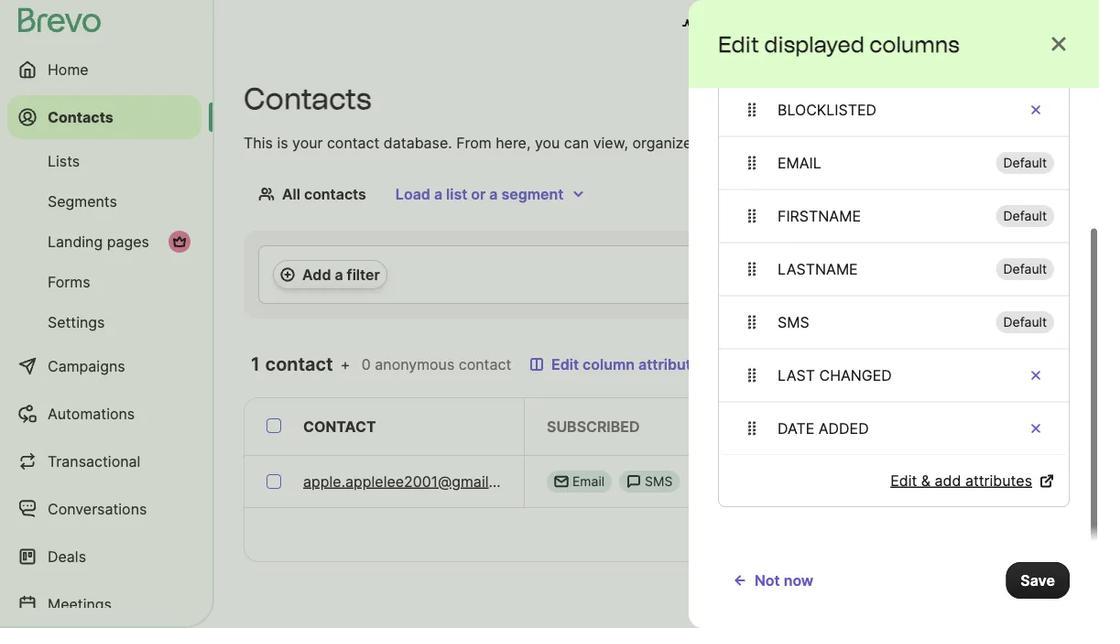 Task type: locate. For each thing, give the bounding box(es) containing it.
edit
[[718, 31, 759, 57], [552, 356, 579, 373], [891, 472, 917, 490]]

import contacts
[[787, 90, 900, 108]]

import
[[787, 90, 834, 108]]

attributes inside "button"
[[639, 356, 708, 373]]

contact right anonymous in the bottom left of the page
[[459, 356, 511, 373]]

0 vertical spatial attributes
[[639, 356, 708, 373]]

1 horizontal spatial and
[[753, 16, 780, 34]]

this
[[244, 134, 273, 152]]

contact up group.
[[1001, 90, 1056, 108]]

email up apple.applelee20
[[987, 418, 1032, 436]]

a right add
[[335, 266, 343, 284]]

not
[[755, 572, 780, 590]]

forms link
[[7, 264, 202, 301]]

home
[[48, 60, 89, 78]]

not now
[[755, 572, 814, 590]]

0 horizontal spatial edit
[[552, 356, 579, 373]]

blocklisted down the "last changed"
[[767, 418, 868, 436]]

edit displayed columns
[[718, 31, 960, 57]]

manage
[[726, 134, 782, 152]]

and left "manage"
[[696, 134, 722, 152]]

edit inside the edit column attributes "button"
[[552, 356, 579, 373]]

or right list
[[471, 185, 486, 203]]

0 vertical spatial blocklisted
[[778, 101, 877, 119]]

1
[[251, 353, 261, 376]]

columns
[[870, 31, 960, 57]]

group.
[[1021, 134, 1065, 152]]

conversations
[[48, 500, 147, 518]]

meetings link
[[7, 583, 202, 627]]

or left as at the top
[[970, 134, 984, 152]]

contacts up lists
[[48, 108, 113, 126]]

edit & add attributes
[[891, 472, 1033, 490]]

sms
[[778, 313, 810, 331], [645, 474, 673, 490]]

segment
[[502, 185, 564, 203]]

a for create a contact
[[989, 90, 998, 108]]

transactional
[[48, 453, 141, 470]]

subscribed
[[547, 418, 640, 436]]

deals link
[[7, 535, 202, 579]]

left___rvooi image
[[172, 235, 187, 249]]

landing pages link
[[7, 224, 202, 260]]

sms right left___c25ys image
[[645, 474, 673, 490]]

usage and plan button
[[668, 7, 828, 44]]

changed
[[820, 366, 892, 384]]

default
[[1004, 155, 1047, 171], [1004, 208, 1047, 224], [1004, 262, 1047, 277], [1004, 315, 1047, 330]]

1 vertical spatial edit
[[552, 356, 579, 373]]

settings
[[48, 313, 105, 331]]

contacts
[[244, 81, 372, 116], [48, 108, 113, 126]]

email
[[778, 154, 822, 172], [987, 418, 1032, 436]]

your right "is"
[[292, 134, 323, 152]]

0 vertical spatial and
[[753, 16, 780, 34]]

meetings
[[48, 596, 112, 613]]

1 horizontal spatial your
[[786, 134, 816, 152]]

2 vertical spatial edit
[[891, 472, 917, 490]]

1 horizontal spatial contacts
[[838, 90, 900, 108]]

1 horizontal spatial contacts
[[244, 81, 372, 116]]

and left plan
[[753, 16, 780, 34]]

edit for edit displayed columns
[[718, 31, 759, 57]]

lists link
[[7, 143, 202, 180]]

edit for edit column attributes
[[552, 356, 579, 373]]

apple.applelee2001@gmail.com link
[[303, 471, 523, 493]]

contact inside 1 contact + 0 anonymous contact
[[459, 356, 511, 373]]

1 vertical spatial attributes
[[966, 472, 1033, 490]]

edit inside edit & add attributes link
[[891, 472, 917, 490]]

0 horizontal spatial and
[[696, 134, 722, 152]]

here,
[[496, 134, 531, 152]]

as
[[989, 134, 1004, 152]]

a right as at the top
[[1009, 134, 1017, 152]]

0 vertical spatial edit
[[718, 31, 759, 57]]

a
[[989, 90, 998, 108], [1009, 134, 1017, 152], [434, 185, 443, 203], [490, 185, 498, 203], [335, 266, 343, 284]]

save
[[1021, 572, 1056, 590]]

1 horizontal spatial attributes
[[966, 472, 1033, 490]]

your
[[292, 134, 323, 152], [786, 134, 816, 152]]

1 horizontal spatial or
[[970, 134, 984, 152]]

contact up all contacts
[[327, 134, 380, 152]]

default for lastname
[[1004, 262, 1047, 277]]

1 vertical spatial sms
[[645, 474, 673, 490]]

0 horizontal spatial contacts
[[304, 185, 366, 203]]

sms up last
[[778, 313, 810, 331]]

attributes right column
[[639, 356, 708, 373]]

last changed
[[778, 366, 892, 384]]

0 vertical spatial contacts
[[838, 90, 900, 108]]

1 horizontal spatial edit
[[718, 31, 759, 57]]

per
[[737, 526, 759, 544]]

email down "manage"
[[778, 154, 822, 172]]

left___c25ys image
[[627, 475, 641, 489]]

4 default from the top
[[1004, 315, 1047, 330]]

column
[[583, 356, 635, 373]]

edit left &
[[891, 472, 917, 490]]

and
[[753, 16, 780, 34], [696, 134, 722, 152]]

1 horizontal spatial sms
[[778, 313, 810, 331]]

0 vertical spatial or
[[970, 134, 984, 152]]

1 vertical spatial contacts
[[304, 185, 366, 203]]

1 horizontal spatial email
[[987, 418, 1032, 436]]

1 your from the left
[[292, 134, 323, 152]]

0 horizontal spatial sms
[[645, 474, 673, 490]]

usage
[[704, 16, 749, 34]]

automations link
[[7, 392, 202, 436]]

your down 'import'
[[786, 134, 816, 152]]

all contacts
[[282, 185, 366, 203]]

home link
[[7, 48, 202, 92]]

0 vertical spatial email
[[778, 154, 822, 172]]

0 horizontal spatial your
[[292, 134, 323, 152]]

attributes inside the edit displayed columns 'dialog'
[[966, 472, 1033, 490]]

contacts up contacts, in the top of the page
[[838, 90, 900, 108]]

3 default from the top
[[1004, 262, 1047, 277]]

0 horizontal spatial email
[[778, 154, 822, 172]]

firstname
[[778, 207, 861, 225]]

contact
[[1001, 90, 1056, 108], [327, 134, 380, 152], [265, 353, 333, 376], [459, 356, 511, 373]]

last
[[778, 366, 815, 384]]

a left list
[[434, 185, 443, 203]]

edit left column
[[552, 356, 579, 373]]

contacts right the all
[[304, 185, 366, 203]]

2 horizontal spatial edit
[[891, 472, 917, 490]]

contacts up "is"
[[244, 81, 372, 116]]

attributes
[[639, 356, 708, 373], [966, 472, 1033, 490]]

a right create
[[989, 90, 998, 108]]

0 horizontal spatial or
[[471, 185, 486, 203]]

default for firstname
[[1004, 208, 1047, 224]]

displayed
[[764, 31, 865, 57]]

landing
[[48, 233, 103, 251]]

now
[[784, 572, 814, 590]]

0 horizontal spatial attributes
[[639, 356, 708, 373]]

left___c25ys image
[[554, 475, 569, 489]]

blocklisted up contacts, in the top of the page
[[778, 101, 877, 119]]

0 vertical spatial sms
[[778, 313, 810, 331]]

1 vertical spatial and
[[696, 134, 722, 152]]

rows per page
[[695, 526, 798, 544]]

apple.applelee2001@gmail.com
[[303, 473, 523, 491]]

contact
[[303, 418, 376, 436]]

1 default from the top
[[1004, 155, 1047, 171]]

pages
[[107, 233, 149, 251]]

2 default from the top
[[1004, 208, 1047, 224]]

contacts inside button
[[838, 90, 900, 108]]

blocklisted
[[778, 101, 877, 119], [767, 418, 868, 436]]

edit left plan
[[718, 31, 759, 57]]

add a filter button
[[273, 260, 387, 290]]

1 vertical spatial or
[[471, 185, 486, 203]]

attributes right add in the right of the page
[[966, 472, 1033, 490]]

or
[[970, 134, 984, 152], [471, 185, 486, 203]]



Task type: vqa. For each thing, say whether or not it's contained in the screenshot.
left targeted
no



Task type: describe. For each thing, give the bounding box(es) containing it.
import contacts button
[[772, 81, 916, 117]]

0
[[362, 356, 371, 373]]

usage and plan
[[704, 16, 814, 34]]

a for add a filter
[[335, 266, 343, 284]]

email
[[573, 474, 605, 490]]

edit column attributes
[[552, 356, 708, 373]]

email inside the edit displayed columns 'dialog'
[[778, 154, 822, 172]]

rows
[[695, 526, 732, 544]]

apple.applelee20
[[987, 473, 1099, 491]]

1 vertical spatial blocklisted
[[767, 418, 868, 436]]

create
[[938, 90, 985, 108]]

list
[[446, 185, 468, 203]]

contacts for all contacts
[[304, 185, 366, 203]]

create a contact button
[[923, 81, 1070, 117]]

can
[[564, 134, 589, 152]]

load a list or a segment
[[396, 185, 564, 203]]

edit column attributes button
[[515, 346, 723, 383]]

anonymous
[[375, 356, 455, 373]]

date added button
[[719, 402, 1069, 455]]

add
[[935, 472, 962, 490]]

filter
[[347, 266, 380, 284]]

and inside "button"
[[753, 16, 780, 34]]

date
[[778, 420, 815, 438]]

0 horizontal spatial contacts
[[48, 108, 113, 126]]

load a list or a segment button
[[381, 176, 601, 213]]

forms
[[48, 273, 90, 291]]

deals
[[48, 548, 86, 566]]

from
[[456, 134, 492, 152]]

transactional link
[[7, 440, 202, 484]]

campaigns
[[48, 357, 125, 375]]

add a filter
[[302, 266, 380, 284]]

is
[[277, 134, 288, 152]]

all
[[282, 185, 300, 203]]

contact inside button
[[1001, 90, 1056, 108]]

add
[[302, 266, 331, 284]]

not now button
[[718, 563, 829, 599]]

save button
[[1006, 563, 1070, 599]]

contact right the 1
[[265, 353, 333, 376]]

a right list
[[490, 185, 498, 203]]

individually
[[889, 134, 966, 152]]

&
[[922, 472, 931, 490]]

contacts link
[[7, 95, 202, 139]]

a for load a list or a segment
[[434, 185, 443, 203]]

create a contact
[[938, 90, 1056, 108]]

contacts for import contacts
[[838, 90, 900, 108]]

database.
[[384, 134, 452, 152]]

blocklisted button
[[719, 83, 1069, 137]]

blocklisted inside "blocklisted" button
[[778, 101, 877, 119]]

date added
[[778, 420, 869, 438]]

campaigns link
[[7, 345, 202, 388]]

this is your contact database. from here, you can view, organize and manage your contacts, individually or as a group.
[[244, 134, 1065, 152]]

2 your from the left
[[786, 134, 816, 152]]

plan
[[783, 16, 814, 34]]

1 contact + 0 anonymous contact
[[251, 353, 511, 376]]

landing pages
[[48, 233, 149, 251]]

lastname
[[778, 260, 858, 278]]

automations
[[48, 405, 135, 423]]

added
[[819, 420, 869, 438]]

page
[[764, 526, 798, 544]]

last changed button
[[719, 349, 1069, 402]]

segments
[[48, 192, 117, 210]]

edit & add attributes link
[[891, 470, 1055, 492]]

settings link
[[7, 304, 202, 341]]

edit displayed columns dialog
[[689, 0, 1099, 629]]

default for email
[[1004, 155, 1047, 171]]

organize
[[633, 134, 692, 152]]

Search by name, email or phone number search field
[[730, 346, 1070, 383]]

lists
[[48, 152, 80, 170]]

+
[[341, 356, 350, 373]]

or inside button
[[471, 185, 486, 203]]

edit for edit & add attributes
[[891, 472, 917, 490]]

segments link
[[7, 183, 202, 220]]

contacts,
[[820, 134, 885, 152]]

load
[[396, 185, 431, 203]]

conversations link
[[7, 487, 202, 531]]

1 vertical spatial email
[[987, 418, 1032, 436]]

default for sms
[[1004, 315, 1047, 330]]

sms inside the edit displayed columns 'dialog'
[[778, 313, 810, 331]]

you
[[535, 134, 560, 152]]

view,
[[593, 134, 629, 152]]



